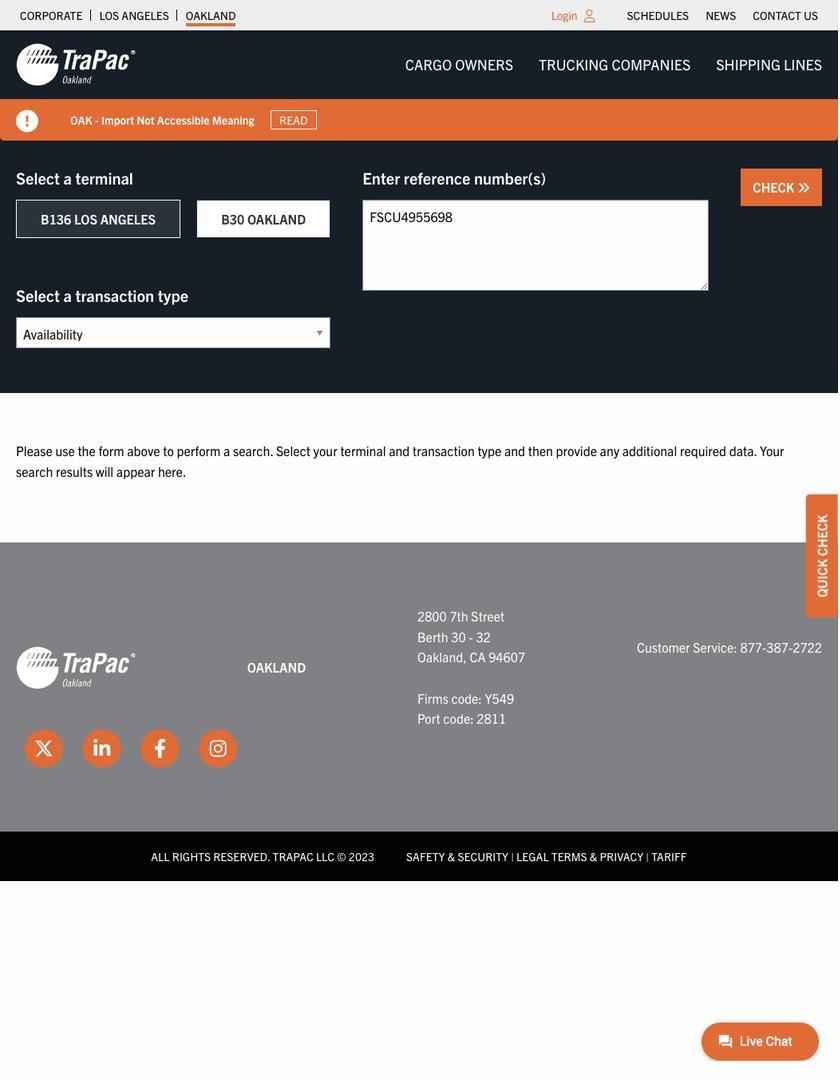 Task type: vqa. For each thing, say whether or not it's contained in the screenshot.
The -
yes



Task type: describe. For each thing, give the bounding box(es) containing it.
then
[[529, 443, 554, 459]]

a for transaction
[[64, 285, 72, 305]]

select for select a transaction type
[[16, 285, 60, 305]]

legal
[[517, 849, 549, 864]]

appear
[[117, 463, 155, 479]]

cargo owners
[[406, 55, 514, 74]]

reserved.
[[214, 849, 270, 864]]

use
[[55, 443, 75, 459]]

select a terminal
[[16, 168, 133, 188]]

legal terms & privacy link
[[517, 849, 644, 864]]

terminal inside please use the form above to perform a search. select your terminal and transaction type and then provide any additional required data. your search results will appear here.
[[341, 443, 386, 459]]

oak - import not accessible meaning
[[70, 112, 255, 127]]

0 vertical spatial code:
[[452, 690, 482, 706]]

data.
[[730, 443, 758, 459]]

los angeles
[[99, 8, 169, 22]]

b30
[[221, 211, 245, 227]]

lines
[[785, 55, 823, 74]]

privacy
[[600, 849, 644, 864]]

1 and from the left
[[389, 443, 410, 459]]

solid image
[[798, 181, 811, 194]]

quick
[[815, 559, 831, 598]]

2722
[[794, 639, 823, 655]]

customer service: 877-387-2722
[[638, 639, 823, 655]]

trapac
[[273, 849, 314, 864]]

check inside 'link'
[[815, 515, 831, 556]]

read
[[280, 113, 308, 127]]

30
[[452, 629, 466, 645]]

b136 los angeles
[[41, 211, 156, 227]]

1 oakland image from the top
[[16, 42, 136, 87]]

trucking companies link
[[527, 49, 704, 81]]

terms
[[552, 849, 588, 864]]

quick check
[[815, 515, 831, 598]]

additional
[[623, 443, 678, 459]]

1 vertical spatial angeles
[[100, 211, 156, 227]]

2 | from the left
[[647, 849, 650, 864]]

corporate link
[[20, 4, 83, 26]]

meaning
[[212, 112, 255, 127]]

cargo
[[406, 55, 452, 74]]

not
[[137, 112, 155, 127]]

your
[[314, 443, 338, 459]]

0 horizontal spatial transaction
[[75, 285, 154, 305]]

trucking companies
[[539, 55, 691, 74]]

shipping lines
[[717, 55, 823, 74]]

2811
[[477, 710, 507, 726]]

security
[[458, 849, 509, 864]]

y549
[[485, 690, 515, 706]]

tariff
[[652, 849, 688, 864]]

0 vertical spatial type
[[158, 285, 189, 305]]

2800 7th street berth 30 - 32 oakland, ca 94607
[[418, 608, 526, 665]]

select a transaction type
[[16, 285, 189, 305]]

perform
[[177, 443, 221, 459]]

contact
[[754, 8, 802, 22]]

oak
[[70, 112, 92, 127]]

provide
[[557, 443, 598, 459]]

safety & security | legal terms & privacy | tariff
[[407, 849, 688, 864]]

the
[[78, 443, 96, 459]]

1 | from the left
[[511, 849, 514, 864]]

please
[[16, 443, 53, 459]]

387-
[[767, 639, 794, 655]]

import
[[101, 112, 134, 127]]

search.
[[233, 443, 273, 459]]

1 horizontal spatial los
[[99, 8, 119, 22]]

oakland,
[[418, 649, 467, 665]]

check inside button
[[754, 179, 798, 195]]

2 and from the left
[[505, 443, 526, 459]]

rights
[[172, 849, 211, 864]]

1 vertical spatial oakland
[[248, 211, 306, 227]]

quick check link
[[807, 495, 839, 618]]

menu bar containing cargo owners
[[393, 49, 836, 81]]

2800
[[418, 608, 447, 624]]

contact us
[[754, 8, 819, 22]]

results
[[56, 463, 93, 479]]

all
[[151, 849, 170, 864]]

login link
[[552, 8, 578, 22]]

banner containing cargo owners
[[0, 30, 839, 141]]

all rights reserved. trapac llc © 2023
[[151, 849, 375, 864]]

customer
[[638, 639, 691, 655]]

schedules
[[628, 8, 690, 22]]



Task type: locate. For each thing, give the bounding box(es) containing it.
reference
[[404, 168, 471, 188]]

a down b136
[[64, 285, 72, 305]]

firms
[[418, 690, 449, 706]]

2 vertical spatial oakland
[[248, 659, 306, 675]]

menu bar
[[619, 4, 827, 26], [393, 49, 836, 81]]

and
[[389, 443, 410, 459], [505, 443, 526, 459]]

b136
[[41, 211, 71, 227]]

b30 oakland
[[221, 211, 306, 227]]

cargo owners link
[[393, 49, 527, 81]]

0 horizontal spatial &
[[448, 849, 456, 864]]

0 horizontal spatial los
[[74, 211, 97, 227]]

1 & from the left
[[448, 849, 456, 864]]

2 vertical spatial select
[[276, 443, 311, 459]]

street
[[472, 608, 505, 624]]

login
[[552, 8, 578, 22]]

transaction inside please use the form above to perform a search. select your terminal and transaction type and then provide any additional required data. your search results will appear here.
[[413, 443, 475, 459]]

0 vertical spatial oakland image
[[16, 42, 136, 87]]

select down b136
[[16, 285, 60, 305]]

- inside 2800 7th street berth 30 - 32 oakland, ca 94607
[[469, 629, 474, 645]]

solid image
[[16, 110, 38, 133]]

ca
[[470, 649, 486, 665]]

footer
[[0, 543, 839, 881]]

94607
[[489, 649, 526, 665]]

oakland link
[[186, 4, 236, 26]]

1 horizontal spatial -
[[469, 629, 474, 645]]

required
[[681, 443, 727, 459]]

&
[[448, 849, 456, 864], [590, 849, 598, 864]]

will
[[96, 463, 114, 479]]

companies
[[612, 55, 691, 74]]

type inside please use the form above to perform a search. select your terminal and transaction type and then provide any additional required data. your search results will appear here.
[[478, 443, 502, 459]]

corporate
[[20, 8, 83, 22]]

safety
[[407, 849, 445, 864]]

0 vertical spatial a
[[64, 168, 72, 188]]

above
[[127, 443, 160, 459]]

- inside banner
[[95, 112, 99, 127]]

32
[[477, 629, 491, 645]]

news link
[[706, 4, 737, 26]]

please use the form above to perform a search. select your terminal and transaction type and then provide any additional required data. your search results will appear here.
[[16, 443, 785, 479]]

0 horizontal spatial check
[[754, 179, 798, 195]]

service:
[[694, 639, 738, 655]]

oakland inside footer
[[248, 659, 306, 675]]

oakland image
[[16, 42, 136, 87], [16, 646, 136, 690]]

0 horizontal spatial terminal
[[75, 168, 133, 188]]

1 vertical spatial oakland image
[[16, 646, 136, 690]]

terminal right your
[[341, 443, 386, 459]]

accessible
[[157, 112, 210, 127]]

and right your
[[389, 443, 410, 459]]

Enter reference number(s) text field
[[363, 200, 710, 291]]

©
[[337, 849, 346, 864]]

check
[[754, 179, 798, 195], [815, 515, 831, 556]]

1 vertical spatial a
[[64, 285, 72, 305]]

1 horizontal spatial transaction
[[413, 443, 475, 459]]

0 vertical spatial check
[[754, 179, 798, 195]]

to
[[163, 443, 174, 459]]

select
[[16, 168, 60, 188], [16, 285, 60, 305], [276, 443, 311, 459]]

trucking
[[539, 55, 609, 74]]

& right terms
[[590, 849, 598, 864]]

| left legal
[[511, 849, 514, 864]]

here.
[[158, 463, 186, 479]]

0 vertical spatial transaction
[[75, 285, 154, 305]]

a left 'search.'
[[224, 443, 230, 459]]

code:
[[452, 690, 482, 706], [444, 710, 474, 726]]

1 vertical spatial transaction
[[413, 443, 475, 459]]

1 vertical spatial terminal
[[341, 443, 386, 459]]

a up b136
[[64, 168, 72, 188]]

1 horizontal spatial type
[[478, 443, 502, 459]]

1 vertical spatial type
[[478, 443, 502, 459]]

light image
[[585, 10, 596, 22]]

1 vertical spatial -
[[469, 629, 474, 645]]

owners
[[456, 55, 514, 74]]

1 vertical spatial check
[[815, 515, 831, 556]]

1 horizontal spatial terminal
[[341, 443, 386, 459]]

1 vertical spatial menu bar
[[393, 49, 836, 81]]

los angeles link
[[99, 4, 169, 26]]

search
[[16, 463, 53, 479]]

1 horizontal spatial and
[[505, 443, 526, 459]]

1 horizontal spatial &
[[590, 849, 598, 864]]

877-
[[741, 639, 767, 655]]

select for select a terminal
[[16, 168, 60, 188]]

your
[[761, 443, 785, 459]]

0 vertical spatial angeles
[[122, 8, 169, 22]]

los
[[99, 8, 119, 22], [74, 211, 97, 227]]

0 vertical spatial los
[[99, 8, 119, 22]]

1 vertical spatial los
[[74, 211, 97, 227]]

port
[[418, 710, 441, 726]]

1 horizontal spatial |
[[647, 849, 650, 864]]

0 vertical spatial terminal
[[75, 168, 133, 188]]

footer containing 2800 7th street
[[0, 543, 839, 881]]

- right 30 in the right of the page
[[469, 629, 474, 645]]

7th
[[450, 608, 469, 624]]

terminal up the b136 los angeles
[[75, 168, 133, 188]]

& right safety
[[448, 849, 456, 864]]

0 vertical spatial oakland
[[186, 8, 236, 22]]

angeles left oakland "link"
[[122, 8, 169, 22]]

2 oakland image from the top
[[16, 646, 136, 690]]

los right corporate "link"
[[99, 8, 119, 22]]

shipping
[[717, 55, 781, 74]]

menu bar containing schedules
[[619, 4, 827, 26]]

- right oak
[[95, 112, 99, 127]]

and left then
[[505, 443, 526, 459]]

0 vertical spatial select
[[16, 168, 60, 188]]

0 horizontal spatial type
[[158, 285, 189, 305]]

2 vertical spatial a
[[224, 443, 230, 459]]

check button
[[742, 169, 823, 206]]

read link
[[271, 110, 317, 130]]

menu bar down light icon
[[393, 49, 836, 81]]

angeles down select a terminal
[[100, 211, 156, 227]]

select inside please use the form above to perform a search. select your terminal and transaction type and then provide any additional required data. your search results will appear here.
[[276, 443, 311, 459]]

enter
[[363, 168, 401, 188]]

news
[[706, 8, 737, 22]]

2 & from the left
[[590, 849, 598, 864]]

a inside please use the form above to perform a search. select your terminal and transaction type and then provide any additional required data. your search results will appear here.
[[224, 443, 230, 459]]

select up b136
[[16, 168, 60, 188]]

los right b136
[[74, 211, 97, 227]]

-
[[95, 112, 99, 127], [469, 629, 474, 645]]

menu bar up the shipping
[[619, 4, 827, 26]]

1 vertical spatial select
[[16, 285, 60, 305]]

0 horizontal spatial -
[[95, 112, 99, 127]]

form
[[99, 443, 124, 459]]

select left your
[[276, 443, 311, 459]]

0 vertical spatial menu bar
[[619, 4, 827, 26]]

1 vertical spatial code:
[[444, 710, 474, 726]]

number(s)
[[475, 168, 547, 188]]

safety & security link
[[407, 849, 509, 864]]

llc
[[316, 849, 335, 864]]

0 horizontal spatial and
[[389, 443, 410, 459]]

oakland
[[186, 8, 236, 22], [248, 211, 306, 227], [248, 659, 306, 675]]

schedules link
[[628, 4, 690, 26]]

us
[[805, 8, 819, 22]]

firms code:  y549 port code:  2811
[[418, 690, 515, 726]]

code: up 2811
[[452, 690, 482, 706]]

a
[[64, 168, 72, 188], [64, 285, 72, 305], [224, 443, 230, 459]]

0 vertical spatial -
[[95, 112, 99, 127]]

enter reference number(s)
[[363, 168, 547, 188]]

shipping lines link
[[704, 49, 836, 81]]

a for terminal
[[64, 168, 72, 188]]

banner
[[0, 30, 839, 141]]

code: right "port"
[[444, 710, 474, 726]]

contact us link
[[754, 4, 819, 26]]

1 horizontal spatial check
[[815, 515, 831, 556]]

any
[[601, 443, 620, 459]]

tariff link
[[652, 849, 688, 864]]

| left tariff
[[647, 849, 650, 864]]

2023
[[349, 849, 375, 864]]

0 horizontal spatial |
[[511, 849, 514, 864]]



